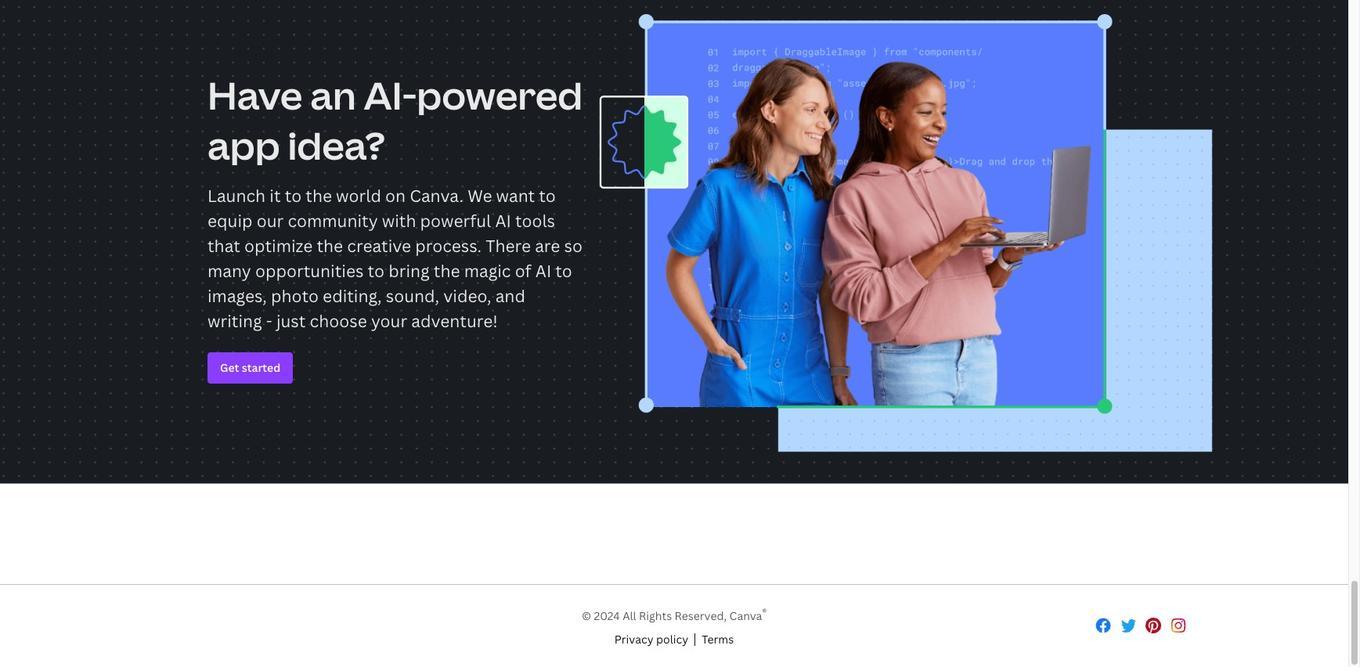 Task type: vqa. For each thing, say whether or not it's contained in the screenshot.
type button
no



Task type: locate. For each thing, give the bounding box(es) containing it.
powerful
[[420, 210, 491, 232]]

the down community
[[317, 235, 343, 257]]

app
[[208, 120, 280, 171]]

to down so
[[556, 260, 572, 282]]

bring
[[389, 260, 430, 282]]

video,
[[444, 285, 491, 307]]

to down 'creative'
[[368, 260, 385, 282]]

so
[[564, 235, 583, 257]]

canva
[[730, 608, 762, 623]]

an
[[310, 70, 356, 121]]

the down process.
[[434, 260, 460, 282]]

the up community
[[306, 185, 332, 207]]

to
[[285, 185, 302, 207], [539, 185, 556, 207], [368, 260, 385, 282], [556, 260, 572, 282]]

photo
[[271, 285, 319, 307]]

ai right 'of'
[[536, 260, 551, 282]]

idea?
[[288, 120, 385, 171]]

-
[[266, 310, 272, 332]]

0 horizontal spatial ai
[[495, 210, 511, 232]]

equip
[[208, 210, 253, 232]]

we
[[468, 185, 492, 207]]

1 horizontal spatial ai
[[536, 260, 551, 282]]

2 vertical spatial the
[[434, 260, 460, 282]]

images,
[[208, 285, 267, 307]]

get started link
[[208, 352, 293, 384]]

editing,
[[323, 285, 382, 307]]

magic
[[464, 260, 511, 282]]

the
[[306, 185, 332, 207], [317, 235, 343, 257], [434, 260, 460, 282]]

sound,
[[386, 285, 439, 307]]

ai up there
[[495, 210, 511, 232]]

privacy policy
[[615, 632, 689, 647]]

and
[[495, 285, 525, 307]]

terms link
[[702, 631, 734, 648]]

ai
[[495, 210, 511, 232], [536, 260, 551, 282]]

just
[[276, 310, 306, 332]]

want
[[496, 185, 535, 207]]

get
[[220, 360, 239, 375]]

community
[[288, 210, 378, 232]]

choose
[[310, 310, 367, 332]]

tools
[[515, 210, 555, 232]]



Task type: describe. For each thing, give the bounding box(es) containing it.
of
[[515, 260, 531, 282]]

powered
[[417, 70, 583, 121]]

©
[[582, 608, 591, 623]]

started
[[242, 360, 281, 375]]

get started
[[220, 360, 281, 375]]

ai-
[[364, 70, 417, 121]]

privacy
[[615, 632, 654, 647]]

have
[[208, 70, 303, 121]]

our
[[257, 210, 284, 232]]

2024
[[594, 608, 620, 623]]

1 vertical spatial ai
[[536, 260, 551, 282]]

optimize
[[244, 235, 313, 257]]

terms
[[702, 632, 734, 647]]

launch it to the world on canva. we want to equip our community with powerful ai tools that optimize the creative process. there are so many opportunities to bring the magic of ai to images, photo editing, sound, video, and writing - just choose your adventure!
[[208, 185, 583, 332]]

world
[[336, 185, 381, 207]]

launch
[[208, 185, 266, 207]]

your
[[371, 310, 407, 332]]

writing
[[208, 310, 262, 332]]

many
[[208, 260, 251, 282]]

reserved,
[[675, 608, 727, 623]]

opportunities
[[255, 260, 364, 282]]

policy
[[656, 632, 689, 647]]

there
[[486, 235, 531, 257]]

adventure!
[[411, 310, 498, 332]]

to right it
[[285, 185, 302, 207]]

privacy policy link
[[615, 631, 689, 648]]

1 vertical spatial the
[[317, 235, 343, 257]]

have an ai-powered app idea?
[[208, 70, 583, 171]]

canva.
[[410, 185, 464, 207]]

0 vertical spatial the
[[306, 185, 332, 207]]

creative
[[347, 235, 411, 257]]

0 vertical spatial ai
[[495, 210, 511, 232]]

it
[[270, 185, 281, 207]]

all
[[623, 608, 636, 623]]

to up tools
[[539, 185, 556, 207]]

on
[[385, 185, 406, 207]]

that
[[208, 235, 240, 257]]

with
[[382, 210, 416, 232]]

process.
[[415, 235, 482, 257]]

rights
[[639, 608, 672, 623]]

© 2024 all rights reserved, canva ®
[[582, 606, 767, 623]]

are
[[535, 235, 560, 257]]

®
[[762, 606, 767, 618]]



